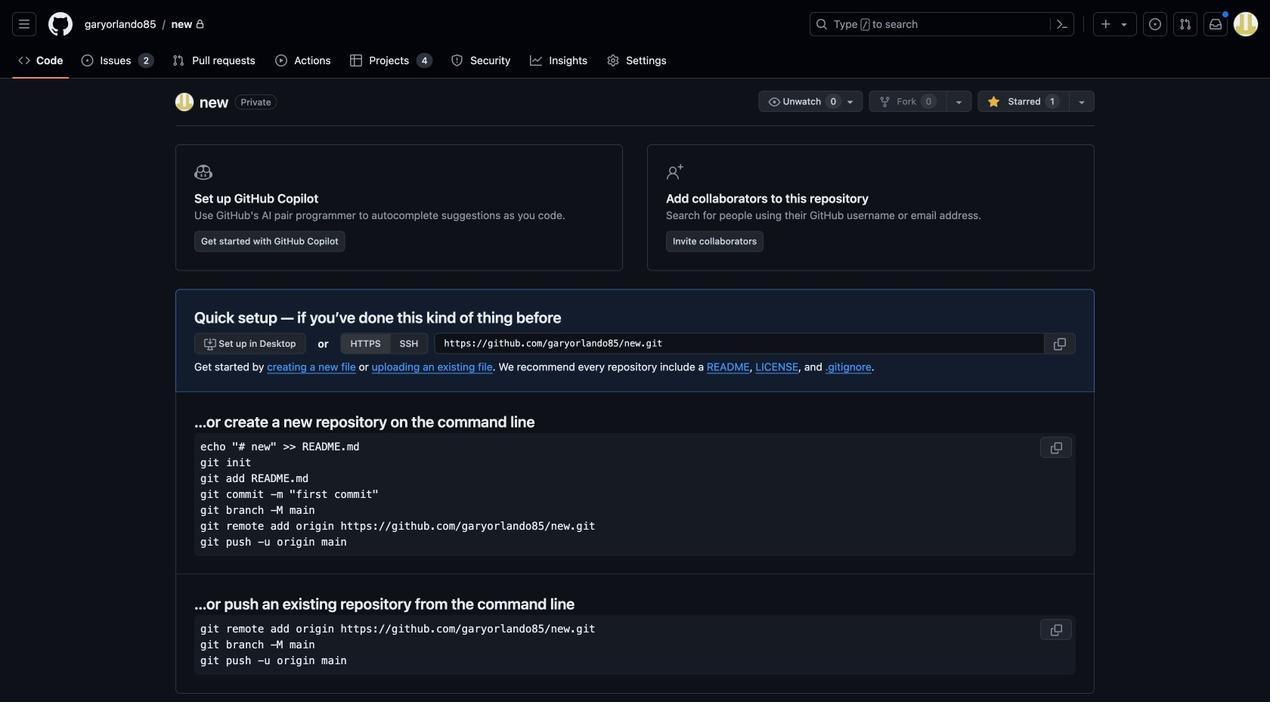 Task type: locate. For each thing, give the bounding box(es) containing it.
list
[[79, 12, 801, 36]]

lock image
[[195, 20, 205, 29]]

eye image
[[769, 96, 781, 108]]

banner
[[0, 0, 1270, 79]]

you have unread notifications image
[[1210, 18, 1222, 30]]

copy to clipboard image
[[1054, 338, 1066, 351], [1050, 442, 1062, 454]]

git pull request image
[[1180, 18, 1192, 30]]

see your forks of this repository image
[[953, 96, 965, 108]]

desktop download image
[[204, 338, 216, 351]]

owner avatar image
[[175, 93, 194, 111]]

copy to clipboard image
[[1050, 625, 1062, 637]]

shield image
[[451, 54, 463, 67]]

graph image
[[530, 54, 542, 67]]

1 user starred this repository element
[[1045, 94, 1060, 109]]

issue opened image
[[1149, 18, 1162, 30]]

code image
[[18, 54, 30, 67]]



Task type: describe. For each thing, give the bounding box(es) containing it.
repo forked image
[[879, 96, 891, 108]]

homepage image
[[48, 12, 73, 36]]

person add image
[[666, 163, 684, 181]]

table image
[[350, 54, 362, 67]]

star fill image
[[988, 96, 1000, 108]]

git pull request image
[[172, 54, 185, 67]]

add this repository to a list image
[[1076, 96, 1088, 108]]

command palette image
[[1056, 18, 1069, 30]]

triangle down image
[[1118, 18, 1131, 30]]

Clone URL text field
[[434, 333, 1045, 354]]

copilot image
[[194, 163, 212, 181]]

play image
[[275, 54, 287, 67]]

gear image
[[607, 54, 619, 67]]

0 vertical spatial copy to clipboard image
[[1054, 338, 1066, 351]]

issue opened image
[[81, 54, 93, 67]]

1 vertical spatial copy to clipboard image
[[1050, 442, 1062, 454]]



Task type: vqa. For each thing, say whether or not it's contained in the screenshot.
the leftmost 'Release'
no



